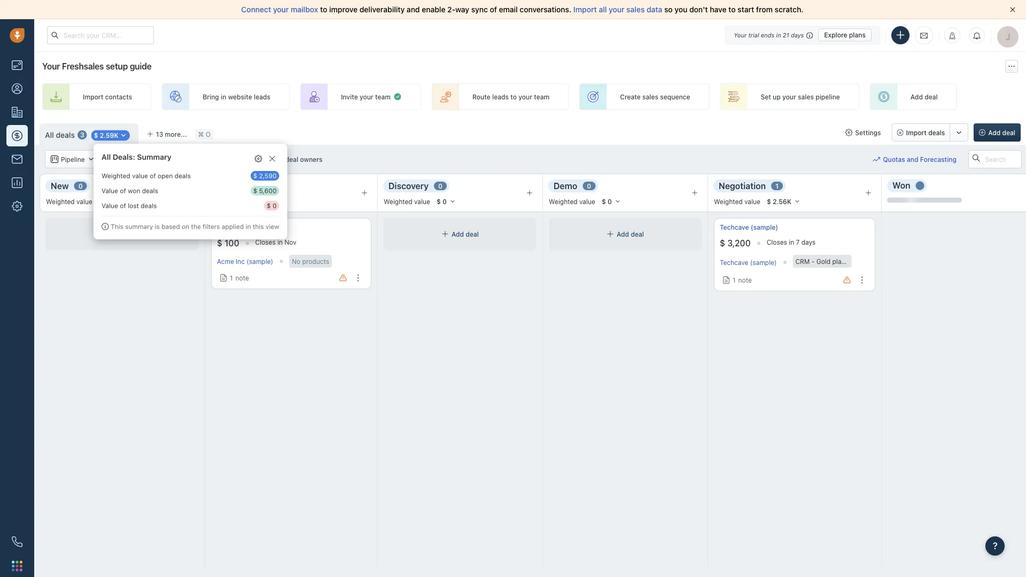 Task type: describe. For each thing, give the bounding box(es) containing it.
21
[[783, 32, 789, 38]]

weighted for demo
[[549, 198, 578, 205]]

open
[[158, 172, 173, 180]]

sales right create on the top right
[[642, 93, 658, 100]]

connect your mailbox link
[[241, 5, 320, 14]]

data
[[647, 5, 662, 14]]

7
[[796, 239, 800, 246]]

contacts
[[105, 93, 132, 100]]

closes in 7 days
[[767, 239, 816, 246]]

pipeline
[[61, 155, 85, 163]]

2 acme inc (sample) link from the top
[[217, 258, 273, 265]]

value for value of lost deals
[[102, 202, 118, 209]]

weighted value for negotiation
[[714, 198, 760, 205]]

deliverability
[[360, 5, 405, 14]]

plans
[[849, 31, 866, 39]]

pipeline
[[816, 93, 840, 100]]

container_wx8msf4aqz5i3rn1 image inside quotas and forecasting link
[[873, 156, 880, 163]]

1 horizontal spatial import
[[573, 5, 597, 14]]

explore plans link
[[818, 29, 872, 41]]

of left open
[[150, 172, 156, 180]]

sync
[[471, 5, 488, 14]]

all
[[599, 5, 607, 14]]

all deals link
[[45, 130, 75, 140]]

in inside all deals: summary dialog
[[246, 223, 251, 230]]

Search your CRM... text field
[[47, 26, 154, 44]]

import for import deals
[[906, 129, 927, 136]]

2 techcave (sample) from the top
[[720, 259, 777, 266]]

⌘
[[198, 130, 204, 138]]

value of lost deals
[[102, 202, 157, 209]]

2 acme inc (sample) from the top
[[217, 258, 273, 265]]

0 vertical spatial days
[[791, 32, 804, 38]]

more...
[[165, 130, 187, 138]]

2 inc from the top
[[236, 258, 245, 265]]

mailbox
[[291, 5, 318, 14]]

invite your team link
[[300, 83, 421, 110]]

Search field
[[968, 150, 1022, 168]]

100
[[224, 238, 239, 248]]

container_wx8msf4aqz5i3rn1 image inside $ 2.59k button
[[120, 132, 127, 139]]

weighted for negotiation
[[714, 198, 743, 205]]

import all your sales data link
[[573, 5, 664, 14]]

filters
[[203, 223, 220, 230]]

all for all deals: summary
[[102, 153, 111, 161]]

your right invite
[[360, 93, 373, 100]]

no
[[292, 258, 300, 265]]

1 leads from the left
[[254, 93, 270, 100]]

1 down the 2,590
[[277, 182, 280, 190]]

weighted value for discovery
[[384, 198, 430, 205]]

lost
[[128, 202, 139, 209]]

all deal owners
[[276, 156, 323, 163]]

0 horizontal spatial to
[[320, 5, 327, 14]]

3,200
[[727, 238, 751, 248]]

gold
[[816, 258, 831, 265]]

from
[[756, 5, 773, 14]]

container_wx8msf4aqz5i3rn1 image inside settings popup button
[[845, 129, 853, 136]]

in for closes in nov
[[277, 239, 283, 246]]

value for demo
[[579, 198, 595, 205]]

so
[[664, 5, 673, 14]]

set
[[761, 93, 771, 100]]

negotiation
[[719, 181, 766, 191]]

2-
[[447, 5, 455, 14]]

your right up
[[782, 93, 796, 100]]

view
[[266, 223, 279, 230]]

1 down 100
[[230, 274, 233, 282]]

weighted value inside popup button
[[46, 198, 92, 205]]

create sales sequence link
[[579, 83, 709, 110]]

of left won
[[120, 187, 126, 195]]

bring in website leads
[[203, 93, 270, 100]]

you
[[675, 5, 687, 14]]

invite your team
[[341, 93, 391, 100]]

up
[[773, 93, 781, 100]]

$ 3,200
[[720, 238, 751, 248]]

create sales sequence
[[620, 93, 690, 100]]

note for $ 100
[[235, 274, 249, 282]]

new
[[51, 181, 69, 191]]

your trial ends in 21 days
[[734, 32, 804, 38]]

in left 21
[[776, 32, 781, 38]]

5,600
[[259, 187, 277, 195]]

$ 2.56k button
[[762, 196, 805, 207]]

crm
[[795, 258, 810, 265]]

start
[[738, 5, 754, 14]]

connect
[[241, 5, 271, 14]]

explore
[[824, 31, 847, 39]]

(sample) up closes in nov
[[247, 224, 275, 231]]

$ 100
[[217, 238, 239, 248]]

all deals 3
[[45, 130, 84, 139]]

acme inside 'acme inc (sample)' link
[[217, 224, 234, 231]]

value inside popup button
[[76, 198, 92, 205]]

quotas
[[883, 155, 905, 163]]

way
[[455, 5, 469, 14]]

weighted inside all deals: summary dialog
[[102, 172, 130, 180]]

don't
[[689, 5, 708, 14]]

have
[[710, 5, 727, 14]]

this
[[253, 223, 264, 230]]

-
[[812, 258, 815, 265]]

deals left 3
[[56, 130, 75, 139]]

2.59k
[[100, 132, 119, 139]]

1 techcave (sample) link from the top
[[720, 223, 778, 232]]

weighted inside popup button
[[46, 198, 75, 205]]

based
[[162, 223, 180, 230]]

1 note for $ 100
[[230, 274, 249, 282]]

2 techcave from the top
[[720, 259, 748, 266]]

is
[[155, 223, 160, 230]]

deals down weighted value of open deals
[[142, 187, 158, 195]]

$ 5,600
[[253, 187, 277, 195]]

your freshsales setup guide
[[42, 61, 152, 71]]

website
[[228, 93, 252, 100]]

0 horizontal spatial and
[[407, 5, 420, 14]]

add deal link
[[870, 83, 957, 110]]

o
[[206, 130, 211, 138]]

1 note for $ 3,200
[[733, 276, 752, 284]]

value for value of won deals
[[102, 187, 118, 195]]

1 acme inc (sample) from the top
[[217, 224, 275, 231]]

13 more...
[[156, 130, 187, 138]]

13
[[156, 130, 163, 138]]

$ 2.59k button
[[88, 129, 133, 141]]

pipeline button
[[45, 150, 101, 168]]

import deals button
[[892, 123, 950, 142]]

discovery
[[389, 181, 429, 191]]

no products
[[292, 258, 329, 265]]

in for closes in 7 days
[[789, 239, 794, 246]]

bring in website leads link
[[162, 83, 290, 110]]

set up your sales pipeline link
[[720, 83, 859, 110]]

(sample) down closes in nov
[[247, 258, 273, 265]]

this
[[111, 223, 123, 230]]

settings
[[855, 129, 881, 136]]



Task type: locate. For each thing, give the bounding box(es) containing it.
2 closes from the left
[[767, 239, 787, 246]]

2.56k
[[773, 198, 791, 205]]

1 vertical spatial and
[[907, 155, 918, 163]]

guide
[[130, 61, 152, 71]]

1
[[277, 182, 280, 190], [775, 182, 779, 190], [230, 274, 233, 282], [733, 276, 736, 284]]

techcave (sample) down 3,200
[[720, 259, 777, 266]]

closes for $ 3,200
[[767, 239, 787, 246]]

$ 2,590
[[253, 172, 277, 180]]

setup
[[106, 61, 128, 71]]

0 inside all deals: summary dialog
[[273, 202, 277, 209]]

team inside the invite your team link
[[375, 93, 391, 100]]

leads right route
[[492, 93, 509, 100]]

all left deals:
[[102, 153, 111, 161]]

0 horizontal spatial note
[[235, 274, 249, 282]]

1 $ 0 button from the left
[[432, 196, 461, 207]]

13 more... button
[[141, 127, 193, 142]]

note for $ 3,200
[[738, 276, 752, 284]]

your right route
[[518, 93, 532, 100]]

settings button
[[840, 123, 886, 142]]

2 horizontal spatial $ 0
[[602, 198, 612, 205]]

improve
[[329, 5, 358, 14]]

deals inside button
[[928, 129, 945, 136]]

import left contacts
[[83, 93, 103, 100]]

1 closes from the left
[[255, 239, 276, 246]]

1 vertical spatial acme
[[217, 258, 234, 265]]

0 horizontal spatial your
[[42, 61, 60, 71]]

0 vertical spatial inc
[[236, 224, 245, 231]]

deals right lost
[[141, 202, 157, 209]]

weighted value
[[46, 198, 92, 205], [384, 198, 430, 205], [549, 198, 595, 205], [714, 198, 760, 205]]

1 team from the left
[[375, 93, 391, 100]]

techcave up $ 3,200
[[720, 224, 749, 231]]

all for all deals 3
[[45, 130, 54, 139]]

acme inc (sample) link up 100
[[217, 223, 275, 232]]

acme inc (sample) link
[[217, 223, 275, 232], [217, 258, 273, 265]]

1 techcave from the top
[[720, 224, 749, 231]]

1 value from the top
[[102, 187, 118, 195]]

1 techcave (sample) from the top
[[720, 224, 778, 231]]

1 horizontal spatial team
[[534, 93, 549, 100]]

0 vertical spatial techcave
[[720, 224, 749, 231]]

weighted for discovery
[[384, 198, 412, 205]]

the
[[191, 223, 201, 230]]

value for negotiation
[[744, 198, 760, 205]]

techcave (sample) link
[[720, 223, 778, 232], [720, 259, 777, 266]]

techcave down $ 3,200
[[720, 259, 748, 266]]

leads
[[254, 93, 270, 100], [492, 93, 509, 100]]

1 vertical spatial techcave (sample) link
[[720, 259, 777, 266]]

1 vertical spatial techcave
[[720, 259, 748, 266]]

in left this on the left top of the page
[[246, 223, 251, 230]]

3
[[80, 131, 84, 139]]

$ 0 inside all deals: summary dialog
[[267, 202, 277, 209]]

1 horizontal spatial note
[[738, 276, 752, 284]]

note down 100
[[235, 274, 249, 282]]

all deals: summary
[[102, 153, 171, 161]]

2 weighted value from the left
[[384, 198, 430, 205]]

of right 'sync'
[[490, 5, 497, 14]]

deals up forecasting
[[928, 129, 945, 136]]

0 vertical spatial value
[[102, 187, 118, 195]]

acme down the $ 100
[[217, 258, 234, 265]]

scratch.
[[775, 5, 804, 14]]

value for discovery
[[414, 198, 430, 205]]

sales left pipeline
[[798, 93, 814, 100]]

0 horizontal spatial team
[[375, 93, 391, 100]]

quotas and forecasting
[[883, 155, 957, 163]]

email
[[499, 5, 518, 14]]

2 horizontal spatial import
[[906, 129, 927, 136]]

value of won deals
[[102, 187, 158, 195]]

0 vertical spatial acme
[[217, 224, 234, 231]]

container_wx8msf4aqz5i3rn1 image
[[393, 92, 402, 101], [845, 129, 853, 136], [120, 132, 127, 139], [269, 155, 276, 162], [51, 156, 58, 163], [87, 156, 95, 163], [264, 156, 271, 163], [103, 230, 111, 238]]

1 vertical spatial import
[[83, 93, 103, 100]]

container_wx8msf4aqz5i3rn1 image inside all deals: summary dialog
[[269, 155, 276, 162]]

0 horizontal spatial $ 0
[[267, 202, 277, 209]]

in inside bring in website leads link
[[221, 93, 226, 100]]

weighted value button
[[45, 192, 126, 208]]

acme inc (sample) up 100
[[217, 224, 275, 231]]

0 vertical spatial and
[[407, 5, 420, 14]]

explore plans
[[824, 31, 866, 39]]

1 horizontal spatial leads
[[492, 93, 509, 100]]

sequence
[[660, 93, 690, 100]]

to right route
[[510, 93, 517, 100]]

monthly
[[847, 258, 871, 265]]

1 up $ 2.56k
[[775, 182, 779, 190]]

1 note
[[230, 274, 249, 282], [733, 276, 752, 284]]

enable
[[422, 5, 445, 14]]

container_wx8msf4aqz5i3rn1 image
[[255, 155, 262, 162], [873, 156, 880, 163], [102, 223, 109, 230], [441, 230, 449, 238], [607, 230, 614, 238], [220, 274, 227, 282], [723, 276, 730, 284]]

days right 7
[[801, 239, 816, 246]]

won
[[892, 180, 910, 191]]

$ 0 button for demo
[[597, 196, 626, 207]]

1 vertical spatial techcave (sample)
[[720, 259, 777, 266]]

weighted
[[102, 172, 130, 180], [46, 198, 75, 205], [384, 198, 412, 205], [549, 198, 578, 205], [714, 198, 743, 205]]

0 horizontal spatial 1 note
[[230, 274, 249, 282]]

all for all deal owners
[[276, 156, 284, 163]]

import
[[573, 5, 597, 14], [83, 93, 103, 100], [906, 129, 927, 136]]

your for your freshsales setup guide
[[42, 61, 60, 71]]

$ 0 button
[[432, 196, 461, 207], [597, 196, 626, 207]]

your left mailbox
[[273, 5, 289, 14]]

weighted value for demo
[[549, 198, 595, 205]]

of left lost
[[120, 202, 126, 209]]

0 horizontal spatial all
[[45, 130, 54, 139]]

0 vertical spatial techcave (sample)
[[720, 224, 778, 231]]

techcave
[[720, 224, 749, 231], [720, 259, 748, 266]]

value inside all deals: summary dialog
[[132, 172, 148, 180]]

owners
[[300, 156, 323, 163]]

value
[[132, 172, 148, 180], [76, 198, 92, 205], [414, 198, 430, 205], [579, 198, 595, 205], [744, 198, 760, 205]]

2 horizontal spatial all
[[276, 156, 284, 163]]

your for your trial ends in 21 days
[[734, 32, 747, 38]]

acme inc (sample) down 100
[[217, 258, 273, 265]]

demo
[[554, 181, 577, 191]]

import deals
[[906, 129, 945, 136]]

2 horizontal spatial to
[[728, 5, 736, 14]]

(sample) right the monthly
[[873, 258, 900, 265]]

1 weighted value from the left
[[46, 198, 92, 205]]

1 horizontal spatial $ 0
[[437, 198, 447, 205]]

to left start
[[728, 5, 736, 14]]

import left all
[[573, 5, 597, 14]]

acme
[[217, 224, 234, 231], [217, 258, 234, 265]]

email image
[[920, 31, 928, 40]]

0 horizontal spatial closes
[[255, 239, 276, 246]]

value
[[102, 187, 118, 195], [102, 202, 118, 209]]

3 weighted value from the left
[[549, 198, 595, 205]]

2 team from the left
[[534, 93, 549, 100]]

import inside "link"
[[83, 93, 103, 100]]

1 note down 3,200
[[733, 276, 752, 284]]

1 vertical spatial days
[[801, 239, 816, 246]]

2,590
[[259, 172, 277, 180]]

summary
[[137, 153, 171, 161]]

in for bring in website leads
[[221, 93, 226, 100]]

in right bring
[[221, 93, 226, 100]]

0 vertical spatial import
[[573, 5, 597, 14]]

and right the quotas
[[907, 155, 918, 163]]

import up 'quotas and forecasting' on the top right of page
[[906, 129, 927, 136]]

all deals: summary dialog
[[88, 144, 287, 239]]

(sample) down $ 2.56k
[[751, 224, 778, 231]]

$ 2.59k button
[[91, 130, 130, 141]]

1 vertical spatial value
[[102, 202, 118, 209]]

in left the nov on the top left
[[277, 239, 283, 246]]

team inside route leads to your team link
[[534, 93, 549, 100]]

route leads to your team
[[472, 93, 549, 100]]

container_wx8msf4aqz5i3rn1 image inside the invite your team link
[[393, 92, 402, 101]]

sales left data
[[626, 5, 645, 14]]

conversations.
[[520, 5, 571, 14]]

weighted down new on the top left
[[46, 198, 75, 205]]

value up this
[[102, 202, 118, 209]]

inc down 100
[[236, 258, 245, 265]]

1 vertical spatial inc
[[236, 258, 245, 265]]

$ 0 for discovery
[[437, 198, 447, 205]]

your right all
[[609, 5, 624, 14]]

import deals group
[[892, 123, 968, 142]]

add deal inside button
[[988, 129, 1015, 136]]

weighted value down new on the top left
[[46, 198, 92, 205]]

$ 0 for demo
[[602, 198, 612, 205]]

add deal button
[[974, 123, 1021, 142]]

techcave (sample) link up 3,200
[[720, 223, 778, 232]]

weighted up value of won deals
[[102, 172, 130, 180]]

2 acme from the top
[[217, 258, 234, 265]]

import inside button
[[906, 129, 927, 136]]

2 value from the top
[[102, 202, 118, 209]]

1 acme from the top
[[217, 224, 234, 231]]

your left trial in the right of the page
[[734, 32, 747, 38]]

acme up the $ 100
[[217, 224, 234, 231]]

freshworks switcher image
[[12, 561, 22, 571]]

weighted down negotiation
[[714, 198, 743, 205]]

0 horizontal spatial import
[[83, 93, 103, 100]]

1 horizontal spatial 1 note
[[733, 276, 752, 284]]

weighted value down negotiation
[[714, 198, 760, 205]]

all left 3
[[45, 130, 54, 139]]

all up the 2,590
[[276, 156, 284, 163]]

summary
[[125, 223, 153, 230]]

on
[[182, 223, 189, 230]]

quotas and forecasting link
[[873, 150, 967, 168]]

days right 21
[[791, 32, 804, 38]]

won
[[128, 187, 140, 195]]

phone element
[[6, 531, 28, 553]]

1 note down 100
[[230, 274, 249, 282]]

$ 0 button for discovery
[[432, 196, 461, 207]]

$ inside popup button
[[94, 132, 98, 139]]

add
[[911, 93, 923, 100], [988, 129, 1001, 136], [114, 230, 126, 238], [452, 230, 464, 238], [617, 230, 629, 238]]

sales
[[626, 5, 645, 14], [642, 93, 658, 100], [798, 93, 814, 100]]

applied
[[222, 223, 244, 230]]

0 vertical spatial acme inc (sample)
[[217, 224, 275, 231]]

(sample) down 3,200
[[750, 259, 777, 266]]

4 weighted value from the left
[[714, 198, 760, 205]]

0 horizontal spatial leads
[[254, 93, 270, 100]]

closes left 7
[[767, 239, 787, 246]]

0 vertical spatial acme inc (sample) link
[[217, 223, 275, 232]]

weighted down 'discovery'
[[384, 198, 412, 205]]

1 horizontal spatial your
[[734, 32, 747, 38]]

note down 3,200
[[738, 276, 752, 284]]

2 $ 0 button from the left
[[597, 196, 626, 207]]

of
[[490, 5, 497, 14], [150, 172, 156, 180], [120, 187, 126, 195], [120, 202, 126, 209]]

1 horizontal spatial to
[[510, 93, 517, 100]]

all deal owners button
[[257, 150, 329, 168]]

1 acme inc (sample) link from the top
[[217, 223, 275, 232]]

techcave (sample) link down 3,200
[[720, 259, 777, 266]]

1 vertical spatial your
[[42, 61, 60, 71]]

your
[[734, 32, 747, 38], [42, 61, 60, 71]]

import for import contacts
[[83, 93, 103, 100]]

inc
[[236, 224, 245, 231], [236, 258, 245, 265]]

inc left this on the left top of the page
[[236, 224, 245, 231]]

set up your sales pipeline
[[761, 93, 840, 100]]

1 horizontal spatial closes
[[767, 239, 787, 246]]

1 vertical spatial acme inc (sample)
[[217, 258, 273, 265]]

value left won
[[102, 187, 118, 195]]

closes down view
[[255, 239, 276, 246]]

your left "freshsales"
[[42, 61, 60, 71]]

0 vertical spatial techcave (sample) link
[[720, 223, 778, 232]]

in left 7
[[789, 239, 794, 246]]

leads right website
[[254, 93, 270, 100]]

2 vertical spatial import
[[906, 129, 927, 136]]

1 horizontal spatial and
[[907, 155, 918, 163]]

2 techcave (sample) link from the top
[[720, 259, 777, 266]]

days
[[791, 32, 804, 38], [801, 239, 816, 246]]

all inside dialog
[[102, 153, 111, 161]]

this summary is based on the filters applied in this view
[[111, 223, 279, 230]]

weighted down 'demo'
[[549, 198, 578, 205]]

acme inc (sample) link down 100
[[217, 258, 273, 265]]

1 vertical spatial acme inc (sample) link
[[217, 258, 273, 265]]

nov
[[285, 239, 296, 246]]

0 horizontal spatial $ 0 button
[[432, 196, 461, 207]]

1 down $ 3,200
[[733, 276, 736, 284]]

2 leads from the left
[[492, 93, 509, 100]]

team
[[375, 93, 391, 100], [534, 93, 549, 100]]

weighted value down 'demo'
[[549, 198, 595, 205]]

1 horizontal spatial all
[[102, 153, 111, 161]]

trial
[[748, 32, 759, 38]]

container_wx8msf4aqz5i3rn1 image inside all deal owners button
[[264, 156, 271, 163]]

0 vertical spatial your
[[734, 32, 747, 38]]

closes
[[255, 239, 276, 246], [767, 239, 787, 246]]

all inside button
[[276, 156, 284, 163]]

close image
[[1010, 7, 1015, 12]]

1 horizontal spatial $ 0 button
[[597, 196, 626, 207]]

phone image
[[12, 537, 22, 547]]

route leads to your team link
[[432, 83, 569, 110]]

qualification
[[216, 181, 267, 191]]

deals right open
[[175, 172, 191, 180]]

to right mailbox
[[320, 5, 327, 14]]

add inside button
[[988, 129, 1001, 136]]

closes for $ 100
[[255, 239, 276, 246]]

$
[[94, 132, 98, 139], [253, 172, 257, 180], [253, 187, 257, 195], [437, 198, 441, 205], [602, 198, 606, 205], [767, 198, 771, 205], [267, 202, 271, 209], [217, 238, 222, 248], [720, 238, 725, 248]]

note
[[235, 274, 249, 282], [738, 276, 752, 284]]

invite
[[341, 93, 358, 100]]

bring
[[203, 93, 219, 100]]

1 inc from the top
[[236, 224, 245, 231]]

(sample)
[[247, 224, 275, 231], [751, 224, 778, 231], [247, 258, 273, 265], [873, 258, 900, 265], [750, 259, 777, 266]]

techcave (sample) up 3,200
[[720, 224, 778, 231]]

and left enable on the left top
[[407, 5, 420, 14]]

weighted value down 'discovery'
[[384, 198, 430, 205]]

to
[[320, 5, 327, 14], [728, 5, 736, 14], [510, 93, 517, 100]]



Task type: vqa. For each thing, say whether or not it's contained in the screenshot.
the bottommost the Import
yes



